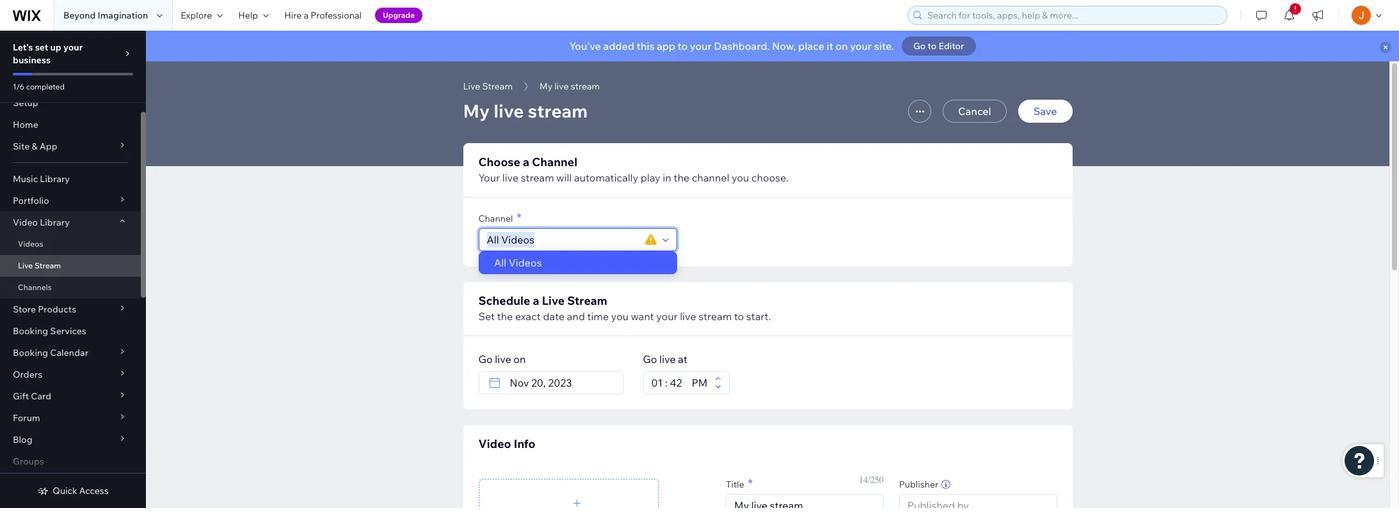 Task type: vqa. For each thing, say whether or not it's contained in the screenshot.
to in the button
yes



Task type: describe. For each thing, give the bounding box(es) containing it.
14/250
[[859, 476, 884, 487]]

choose.
[[752, 172, 789, 184]]

quick
[[53, 486, 77, 497]]

info
[[514, 437, 536, 452]]

date
[[543, 310, 565, 323]]

go for go to editor
[[913, 40, 926, 52]]

save button
[[1018, 100, 1073, 123]]

editor
[[939, 40, 964, 52]]

go for go live on
[[479, 353, 493, 366]]

groups
[[13, 456, 44, 468]]

app
[[40, 141, 57, 152]]

help button
[[231, 0, 277, 31]]

store
[[13, 304, 36, 316]]

schedule
[[479, 294, 530, 309]]

Publisher field
[[904, 495, 1053, 509]]

all videos
[[494, 257, 542, 270]]

your inside schedule a live stream set the exact date and time you want your live stream to start.
[[656, 310, 678, 323]]

on inside alert
[[836, 40, 848, 52]]

all
[[494, 257, 506, 270]]

* for channel *
[[517, 211, 521, 225]]

1 vertical spatial on
[[514, 353, 526, 366]]

booking services
[[13, 326, 86, 337]]

hire
[[284, 10, 302, 21]]

Search for tools, apps, help & more... field
[[924, 6, 1223, 24]]

completed
[[26, 82, 65, 92]]

channel
[[692, 172, 730, 184]]

hire a professional link
[[277, 0, 369, 31]]

go to editor button
[[902, 36, 976, 56]]

hire a professional
[[284, 10, 362, 21]]

my live stream button
[[533, 77, 606, 96]]

live inside schedule a live stream set the exact date and time you want your live stream to start.
[[542, 294, 565, 309]]

beyond imagination
[[63, 10, 148, 21]]

channels link
[[0, 277, 141, 299]]

card
[[31, 391, 51, 403]]

schedule a live stream set the exact date and time you want your live stream to start.
[[479, 294, 771, 323]]

music library
[[13, 173, 70, 185]]

at
[[678, 353, 688, 366]]

forum button
[[0, 408, 141, 430]]

video library button
[[0, 212, 141, 234]]

help
[[238, 10, 258, 21]]

you've
[[569, 40, 601, 52]]

1/6
[[13, 82, 24, 92]]

go live on
[[479, 353, 526, 366]]

live for the live stream link
[[18, 261, 33, 271]]

forum
[[13, 413, 40, 424]]

live inside schedule a live stream set the exact date and time you want your live stream to start.
[[680, 310, 696, 323]]

save
[[1034, 105, 1057, 118]]

added
[[603, 40, 634, 52]]

the inside the 'choose a channel your live stream will automatically play in the channel you choose.'
[[674, 172, 690, 184]]

live stream button
[[457, 77, 519, 96]]

site.
[[874, 40, 894, 52]]

channel inside the 'choose a channel your live stream will automatically play in the channel you choose.'
[[532, 155, 578, 170]]

1/6 completed
[[13, 82, 65, 92]]

library for music library
[[40, 173, 70, 185]]

dashboard.
[[714, 40, 770, 52]]

cancel button
[[943, 100, 1007, 123]]

to inside schedule a live stream set the exact date and time you want your live stream to start.
[[734, 310, 744, 323]]

store products button
[[0, 299, 141, 321]]

want
[[631, 310, 654, 323]]

title *
[[726, 477, 753, 492]]

stream down "my live stream" button
[[528, 100, 588, 122]]

publisher
[[899, 479, 939, 491]]

live stream for live stream button
[[463, 81, 513, 92]]

your right app
[[690, 40, 712, 52]]

booking for booking services
[[13, 326, 48, 337]]

video info
[[479, 437, 536, 452]]

home link
[[0, 114, 141, 136]]

it
[[827, 40, 833, 52]]

automatically
[[574, 172, 639, 184]]

set
[[479, 310, 495, 323]]

videos link
[[0, 234, 141, 255]]

play
[[641, 172, 661, 184]]

your inside "let's set up your business"
[[63, 42, 83, 53]]

a for live
[[533, 294, 539, 309]]

start.
[[746, 310, 771, 323]]

quick access button
[[37, 486, 109, 497]]

music
[[13, 173, 38, 185]]

orders button
[[0, 364, 141, 386]]

your left site.
[[850, 40, 872, 52]]

booking calendar button
[[0, 342, 141, 364]]

groups link
[[0, 451, 141, 473]]

store products
[[13, 304, 76, 316]]

app
[[657, 40, 676, 52]]

site & app button
[[0, 136, 141, 157]]

and
[[567, 310, 585, 323]]

you've added this app to your dashboard. now, place it on your site.
[[569, 40, 894, 52]]

video for video info
[[479, 437, 511, 452]]

site & app
[[13, 141, 57, 152]]

your
[[479, 172, 500, 184]]

stream inside schedule a live stream set the exact date and time you want your live stream to start.
[[699, 310, 732, 323]]

gift card button
[[0, 386, 141, 408]]

time
[[587, 310, 609, 323]]

up
[[50, 42, 61, 53]]

cancel
[[958, 105, 991, 118]]

business
[[13, 54, 51, 66]]

stream inside the 'choose a channel your live stream will automatically play in the channel you choose.'
[[521, 172, 554, 184]]

stream inside button
[[571, 81, 600, 92]]

upgrade button
[[375, 8, 423, 23]]

orders
[[13, 369, 42, 381]]

services
[[50, 326, 86, 337]]

channels
[[18, 283, 52, 293]]



Task type: locate. For each thing, give the bounding box(es) containing it.
go left at
[[643, 353, 657, 366]]

a up exact
[[533, 294, 539, 309]]

title
[[726, 479, 744, 491]]

2 library from the top
[[40, 217, 70, 229]]

my down live stream button
[[463, 100, 490, 122]]

go for go live at
[[643, 353, 657, 366]]

videos right "all"
[[508, 257, 542, 270]]

live for live stream button
[[463, 81, 480, 92]]

2 vertical spatial live
[[542, 294, 565, 309]]

library inside popup button
[[40, 217, 70, 229]]

1 horizontal spatial the
[[674, 172, 690, 184]]

live stream
[[463, 81, 513, 92], [18, 261, 61, 271]]

to left editor
[[928, 40, 937, 52]]

you've added this app to your dashboard. now, place it on your site. alert
[[146, 31, 1399, 61]]

my live stream inside "my live stream" button
[[540, 81, 600, 92]]

1 vertical spatial stream
[[35, 261, 61, 271]]

go to editor
[[913, 40, 964, 52]]

0 horizontal spatial live stream
[[18, 261, 61, 271]]

1 vertical spatial a
[[523, 155, 530, 170]]

music library link
[[0, 168, 141, 190]]

live
[[463, 81, 480, 92], [18, 261, 33, 271], [542, 294, 565, 309]]

booking inside booking services link
[[13, 326, 48, 337]]

library up portfolio dropdown button at the top
[[40, 173, 70, 185]]

Title field
[[731, 495, 879, 509]]

video down portfolio
[[13, 217, 38, 229]]

0 horizontal spatial channel
[[479, 213, 513, 225]]

library inside "link"
[[40, 173, 70, 185]]

my inside button
[[540, 81, 553, 92]]

0 vertical spatial live
[[463, 81, 480, 92]]

on right it
[[836, 40, 848, 52]]

a for professional
[[304, 10, 309, 21]]

&
[[32, 141, 38, 152]]

1 horizontal spatial a
[[523, 155, 530, 170]]

on down exact
[[514, 353, 526, 366]]

videos
[[18, 239, 43, 249], [508, 257, 542, 270]]

the inside schedule a live stream set the exact date and time you want your live stream to start.
[[497, 310, 513, 323]]

* for title *
[[748, 477, 753, 492]]

choose a channel your live stream will automatically play in the channel you choose.
[[479, 155, 789, 184]]

0 vertical spatial the
[[674, 172, 690, 184]]

videos inside "option"
[[508, 257, 542, 270]]

stream inside button
[[482, 81, 513, 92]]

my live stream
[[540, 81, 600, 92], [463, 100, 588, 122]]

your
[[690, 40, 712, 52], [850, 40, 872, 52], [63, 42, 83, 53], [656, 310, 678, 323]]

a inside schedule a live stream set the exact date and time you want your live stream to start.
[[533, 294, 539, 309]]

stream inside sidebar element
[[35, 261, 61, 271]]

go inside button
[[913, 40, 926, 52]]

to left start.
[[734, 310, 744, 323]]

None field
[[506, 373, 619, 394], [648, 373, 689, 394], [506, 373, 619, 394], [648, 373, 689, 394]]

1 vertical spatial library
[[40, 217, 70, 229]]

0 vertical spatial videos
[[18, 239, 43, 249]]

in
[[663, 172, 672, 184]]

will
[[556, 172, 572, 184]]

0 vertical spatial video
[[13, 217, 38, 229]]

you
[[732, 172, 749, 184], [611, 310, 629, 323]]

0 vertical spatial stream
[[482, 81, 513, 92]]

now,
[[772, 40, 796, 52]]

0 horizontal spatial *
[[517, 211, 521, 225]]

0 horizontal spatial go
[[479, 353, 493, 366]]

1 horizontal spatial you
[[732, 172, 749, 184]]

live stream for the live stream link
[[18, 261, 61, 271]]

0 horizontal spatial to
[[678, 40, 688, 52]]

0 vertical spatial on
[[836, 40, 848, 52]]

booking calendar
[[13, 348, 88, 359]]

1 vertical spatial channel
[[479, 213, 513, 225]]

0 horizontal spatial live
[[18, 261, 33, 271]]

products
[[38, 304, 76, 316]]

live inside sidebar element
[[18, 261, 33, 271]]

all videos option
[[479, 252, 677, 275]]

0 vertical spatial channel
[[532, 155, 578, 170]]

booking
[[13, 326, 48, 337], [13, 348, 48, 359]]

sidebar element
[[0, 31, 146, 509]]

setup link
[[0, 92, 141, 114]]

live stream inside sidebar element
[[18, 261, 61, 271]]

imagination
[[98, 10, 148, 21]]

video
[[13, 217, 38, 229], [479, 437, 511, 452]]

video inside popup button
[[13, 217, 38, 229]]

0 horizontal spatial video
[[13, 217, 38, 229]]

1 horizontal spatial video
[[479, 437, 511, 452]]

let's set up your business
[[13, 42, 83, 66]]

blog button
[[0, 430, 141, 451]]

2 horizontal spatial to
[[928, 40, 937, 52]]

the down schedule
[[497, 310, 513, 323]]

2 vertical spatial a
[[533, 294, 539, 309]]

booking services link
[[0, 321, 141, 342]]

Channel field
[[483, 229, 643, 251]]

stream left start.
[[699, 310, 732, 323]]

1 horizontal spatial *
[[748, 477, 753, 492]]

library
[[40, 173, 70, 185], [40, 217, 70, 229]]

0 vertical spatial booking
[[13, 326, 48, 337]]

1 vertical spatial *
[[748, 477, 753, 492]]

setup
[[13, 97, 38, 109]]

channel inside the "channel *"
[[479, 213, 513, 225]]

live inside the 'choose a channel your live stream will automatically play in the channel you choose.'
[[502, 172, 519, 184]]

*
[[517, 211, 521, 225], [748, 477, 753, 492]]

1 horizontal spatial to
[[734, 310, 744, 323]]

live inside live stream button
[[463, 81, 480, 92]]

gift
[[13, 391, 29, 403]]

home
[[13, 119, 38, 131]]

a inside the 'choose a channel your live stream will automatically play in the channel you choose.'
[[523, 155, 530, 170]]

a right hire
[[304, 10, 309, 21]]

my right live stream button
[[540, 81, 553, 92]]

0 vertical spatial my
[[540, 81, 553, 92]]

* right title on the bottom
[[748, 477, 753, 492]]

1 horizontal spatial channel
[[532, 155, 578, 170]]

to right app
[[678, 40, 688, 52]]

a right choose
[[523, 155, 530, 170]]

to
[[678, 40, 688, 52], [928, 40, 937, 52], [734, 310, 744, 323]]

2 vertical spatial stream
[[567, 294, 607, 309]]

gift card
[[13, 391, 51, 403]]

let's
[[13, 42, 33, 53]]

0 vertical spatial library
[[40, 173, 70, 185]]

video for video library
[[13, 217, 38, 229]]

1 horizontal spatial on
[[836, 40, 848, 52]]

booking up orders
[[13, 348, 48, 359]]

videos down video library
[[18, 239, 43, 249]]

1 vertical spatial booking
[[13, 348, 48, 359]]

video library
[[13, 217, 70, 229]]

videos inside sidebar element
[[18, 239, 43, 249]]

1 vertical spatial my
[[463, 100, 490, 122]]

stream down you've
[[571, 81, 600, 92]]

2 horizontal spatial go
[[913, 40, 926, 52]]

blog
[[13, 435, 32, 446]]

channel up will
[[532, 155, 578, 170]]

channel down your
[[479, 213, 513, 225]]

my live stream down live stream button
[[463, 100, 588, 122]]

site
[[13, 141, 30, 152]]

0 vertical spatial you
[[732, 172, 749, 184]]

you left choose.
[[732, 172, 749, 184]]

access
[[79, 486, 109, 497]]

booking inside booking calendar popup button
[[13, 348, 48, 359]]

stream inside schedule a live stream set the exact date and time you want your live stream to start.
[[567, 294, 607, 309]]

0 vertical spatial *
[[517, 211, 521, 225]]

go
[[913, 40, 926, 52], [479, 353, 493, 366], [643, 353, 657, 366]]

2 horizontal spatial stream
[[567, 294, 607, 309]]

portfolio
[[13, 195, 49, 207]]

1 vertical spatial video
[[479, 437, 511, 452]]

stream left will
[[521, 172, 554, 184]]

go down "set"
[[479, 353, 493, 366]]

2 horizontal spatial live
[[542, 294, 565, 309]]

0 horizontal spatial videos
[[18, 239, 43, 249]]

* up all videos on the bottom left of the page
[[517, 211, 521, 225]]

choose
[[479, 155, 520, 170]]

live stream inside live stream button
[[463, 81, 513, 92]]

1 horizontal spatial live stream
[[463, 81, 513, 92]]

your right up
[[63, 42, 83, 53]]

0 vertical spatial live stream
[[463, 81, 513, 92]]

1 vertical spatial live
[[18, 261, 33, 271]]

the right in
[[674, 172, 690, 184]]

a for channel
[[523, 155, 530, 170]]

1 vertical spatial my live stream
[[463, 100, 588, 122]]

1 booking from the top
[[13, 326, 48, 337]]

booking for booking calendar
[[13, 348, 48, 359]]

channel *
[[479, 211, 521, 225]]

1 horizontal spatial my
[[540, 81, 553, 92]]

on
[[836, 40, 848, 52], [514, 353, 526, 366]]

you inside schedule a live stream set the exact date and time you want your live stream to start.
[[611, 310, 629, 323]]

to inside button
[[928, 40, 937, 52]]

my
[[540, 81, 553, 92], [463, 100, 490, 122]]

stream for the live stream link
[[35, 261, 61, 271]]

you inside the 'choose a channel your live stream will automatically play in the channel you choose.'
[[732, 172, 749, 184]]

1 library from the top
[[40, 173, 70, 185]]

library for video library
[[40, 217, 70, 229]]

explore
[[181, 10, 212, 21]]

0 vertical spatial my live stream
[[540, 81, 600, 92]]

1 horizontal spatial stream
[[482, 81, 513, 92]]

my live stream down you've
[[540, 81, 600, 92]]

you right time
[[611, 310, 629, 323]]

1 vertical spatial you
[[611, 310, 629, 323]]

1 vertical spatial the
[[497, 310, 513, 323]]

professional
[[311, 10, 362, 21]]

stream for live stream button
[[482, 81, 513, 92]]

0 horizontal spatial stream
[[35, 261, 61, 271]]

pm
[[692, 377, 708, 390]]

beyond
[[63, 10, 96, 21]]

1 vertical spatial videos
[[508, 257, 542, 270]]

1 horizontal spatial videos
[[508, 257, 542, 270]]

quick access
[[53, 486, 109, 497]]

place
[[798, 40, 825, 52]]

your right want
[[656, 310, 678, 323]]

this
[[637, 40, 655, 52]]

0 horizontal spatial a
[[304, 10, 309, 21]]

exact
[[515, 310, 541, 323]]

live inside button
[[555, 81, 569, 92]]

the
[[674, 172, 690, 184], [497, 310, 513, 323]]

1 horizontal spatial go
[[643, 353, 657, 366]]

go live at
[[643, 353, 688, 366]]

calendar
[[50, 348, 88, 359]]

video left info
[[479, 437, 511, 452]]

upgrade
[[383, 10, 415, 20]]

go left editor
[[913, 40, 926, 52]]

0 horizontal spatial my
[[463, 100, 490, 122]]

0 horizontal spatial the
[[497, 310, 513, 323]]

2 booking from the top
[[13, 348, 48, 359]]

library down portfolio dropdown button at the top
[[40, 217, 70, 229]]

set
[[35, 42, 48, 53]]

0 horizontal spatial you
[[611, 310, 629, 323]]

booking down the store
[[13, 326, 48, 337]]

2 horizontal spatial a
[[533, 294, 539, 309]]

1 horizontal spatial live
[[463, 81, 480, 92]]

0 horizontal spatial on
[[514, 353, 526, 366]]

0 vertical spatial a
[[304, 10, 309, 21]]

1 vertical spatial live stream
[[18, 261, 61, 271]]



